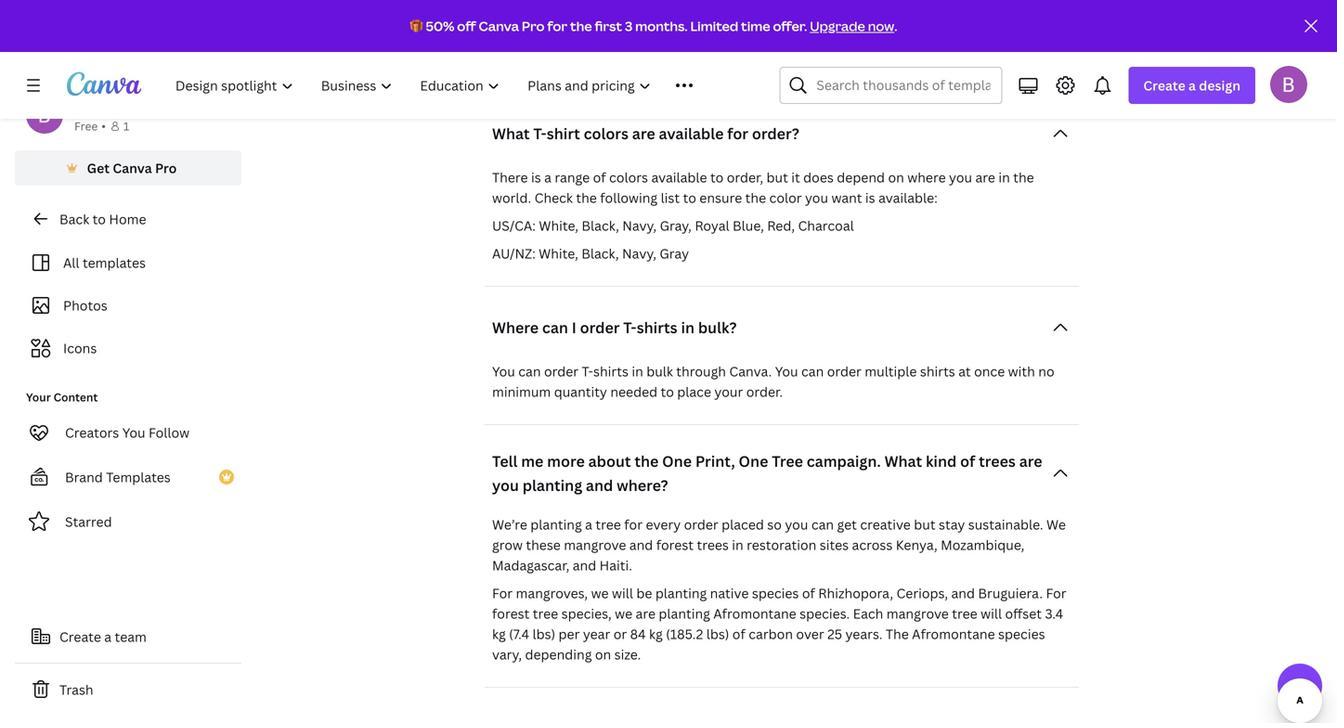 Task type: describe. For each thing, give the bounding box(es) containing it.
get inside the we're planting a tree for every order placed so you can get creative but stay sustainable. we grow these mangrove and forest trees in restoration sites across kenya, mozambique, madagascar, and haiti.
[[838, 516, 857, 534]]

trash link
[[15, 672, 242, 709]]

a inside the you can indeed! you can design something similar on both sides of your t-shirt, or something different. when ordering a print, just make sure you specify if you want to get both sides printed, just the front or just the back.
[[649, 30, 657, 48]]

where
[[908, 169, 946, 186]]

1 vertical spatial species
[[999, 626, 1046, 644]]

i
[[572, 318, 577, 338]]

first
[[595, 17, 623, 35]]

blue,
[[733, 217, 764, 235]]

the
[[886, 626, 909, 644]]

create a design button
[[1129, 67, 1256, 104]]

for inside the we're planting a tree for every order placed so you can get creative but stay sustainable. we grow these mangrove and forest trees in restoration sites across kenya, mozambique, madagascar, and haiti.
[[625, 516, 643, 534]]

templates
[[106, 469, 171, 486]]

1 horizontal spatial canva
[[479, 17, 519, 35]]

0 vertical spatial for
[[548, 17, 568, 35]]

with
[[1009, 363, 1036, 381]]

2 horizontal spatial tree
[[953, 605, 978, 623]]

content
[[54, 390, 98, 405]]

to up ensure
[[711, 169, 724, 186]]

rhizhopora,
[[819, 585, 894, 603]]

where?
[[617, 476, 669, 496]]

all
[[63, 254, 79, 272]]

but inside there is a range of colors available to order, but it does depend on where you are in the world. check the following list to ensure the color you want is available:
[[767, 169, 789, 186]]

design inside the you can indeed! you can design something similar on both sides of your t-shirt, or something different. when ordering a print, just make sure you specify if you want to get both sides printed, just the front or just the back.
[[647, 10, 688, 28]]

1 vertical spatial will
[[981, 605, 1003, 623]]

and down every
[[630, 537, 653, 554]]

icons link
[[26, 331, 230, 366]]

shirts inside 'dropdown button'
[[637, 318, 678, 338]]

1 lbs) from the left
[[533, 626, 556, 644]]

black, for gray,
[[582, 217, 620, 235]]

you down does
[[806, 189, 829, 207]]

in inside the we're planting a tree for every order placed so you can get creative but stay sustainable. we grow these mangrove and forest trees in restoration sites across kenya, mozambique, madagascar, and haiti.
[[732, 537, 744, 554]]

photos link
[[26, 288, 230, 323]]

at
[[959, 363, 972, 381]]

planting inside tell me more about the one print, one tree campaign. what kind of trees are you planting and where?
[[523, 476, 583, 496]]

0 horizontal spatial just
[[545, 51, 569, 68]]

there is a range of colors available to order, but it does depend on where you are in the world. check the following list to ensure the color you want is available:
[[492, 169, 1035, 207]]

kenya,
[[896, 537, 938, 554]]

brand templates
[[65, 469, 171, 486]]

to right list
[[683, 189, 697, 207]]

available inside there is a range of colors available to order, but it does depend on where you are in the world. check the following list to ensure the color you want is available:
[[652, 169, 708, 186]]

you can indeed! you can design something similar on both sides of your t-shirt, or something different. when ordering a print, just make sure you specify if you want to get both sides printed, just the front or just the back.
[[492, 10, 1071, 68]]

1 vertical spatial is
[[866, 189, 876, 207]]

on inside there is a range of colors available to order, but it does depend on where you are in the world. check the following list to ensure the color you want is available:
[[889, 169, 905, 186]]

range
[[555, 169, 590, 186]]

you right if
[[877, 30, 901, 48]]

1
[[123, 118, 129, 134]]

tell
[[492, 452, 518, 472]]

all templates link
[[26, 245, 230, 281]]

indeed!
[[544, 10, 592, 28]]

so
[[768, 516, 782, 534]]

of inside tell me more about the one print, one tree campaign. what kind of trees are you planting and where?
[[961, 452, 976, 472]]

0 horizontal spatial afromontane
[[714, 605, 797, 623]]

forest inside for mangroves, we will be planting native species of rhizhopora, ceriops, and bruguiera. for forest tree species, we are planting afromontane species. each mangrove tree will offset 3.4 kg (7.4 lbs) per year or 84 kg (185.2 lbs) of carbon over 25 years. the afromontane species vary, depending on size.
[[492, 605, 530, 623]]

3.4
[[1046, 605, 1064, 623]]

brand
[[65, 469, 103, 486]]

check
[[535, 189, 573, 207]]

t- inside 'dropdown button'
[[624, 318, 637, 338]]

following
[[600, 189, 658, 207]]

1 vertical spatial sides
[[1010, 30, 1042, 48]]

ceriops,
[[897, 585, 949, 603]]

1 horizontal spatial or
[[631, 51, 644, 68]]

order up quantity
[[544, 363, 579, 381]]

you up different.
[[492, 10, 516, 28]]

ordering
[[593, 30, 646, 48]]

tree
[[772, 452, 804, 472]]

are inside tell me more about the one print, one tree campaign. what kind of trees are you planting and where?
[[1020, 452, 1043, 472]]

species.
[[800, 605, 850, 623]]

shirt,
[[953, 10, 985, 28]]

mangroves,
[[516, 585, 588, 603]]

available:
[[879, 189, 938, 207]]

starred link
[[15, 504, 242, 541]]

the inside tell me more about the one print, one tree campaign. what kind of trees are you planting and where?
[[635, 452, 659, 472]]

for mangroves, we will be planting native species of rhizhopora, ceriops, and bruguiera. for forest tree species, we are planting afromontane species. each mangrove tree will offset 3.4 kg (7.4 lbs) per year or 84 kg (185.2 lbs) of carbon over 25 years. the afromontane species vary, depending on size.
[[492, 585, 1067, 664]]

where can i order t-shirts in bulk? button
[[485, 310, 1080, 347]]

2 horizontal spatial shirts
[[921, 363, 956, 381]]

2 lbs) from the left
[[707, 626, 730, 644]]

you inside tell me more about the one print, one tree campaign. what kind of trees are you planting and where?
[[492, 476, 519, 496]]

you left 3
[[595, 10, 618, 28]]

0 horizontal spatial will
[[612, 585, 634, 603]]

can down the where can i order t-shirts in bulk? 'dropdown button'
[[802, 363, 824, 381]]

us/ca:
[[492, 217, 536, 235]]

follow
[[149, 424, 190, 442]]

through
[[677, 363, 727, 381]]

planting right be
[[656, 585, 707, 603]]

back
[[59, 210, 89, 228]]

your inside you can order t-shirts in bulk through canva. you can order multiple shirts at once with no minimum quantity needed to place your order.
[[715, 383, 744, 401]]

print,
[[696, 452, 736, 472]]

native
[[710, 585, 749, 603]]

can up minimum
[[519, 363, 541, 381]]

get inside the you can indeed! you can design something similar on both sides of your t-shirt, or something different. when ordering a print, just make sure you specify if you want to get both sides printed, just the front or just the back.
[[954, 30, 974, 48]]

now
[[868, 17, 895, 35]]

these
[[526, 537, 561, 554]]

once
[[975, 363, 1006, 381]]

printed,
[[492, 51, 542, 68]]

where
[[492, 318, 539, 338]]

1 one from the left
[[663, 452, 692, 472]]

can up different.
[[519, 10, 541, 28]]

available inside what t-shirt colors are available for order? dropdown button
[[659, 124, 724, 144]]

creative
[[861, 516, 911, 534]]

2 something from the left
[[1005, 10, 1071, 28]]

•
[[102, 118, 106, 134]]

front
[[596, 51, 628, 68]]

brand templates link
[[15, 459, 242, 496]]

year
[[583, 626, 611, 644]]

about
[[589, 452, 631, 472]]

order inside 'dropdown button'
[[580, 318, 620, 338]]

mangrove inside for mangroves, we will be planting native species of rhizhopora, ceriops, and bruguiera. for forest tree species, we are planting afromontane species. each mangrove tree will offset 3.4 kg (7.4 lbs) per year or 84 kg (185.2 lbs) of carbon over 25 years. the afromontane species vary, depending on size.
[[887, 605, 949, 623]]

0 vertical spatial pro
[[522, 17, 545, 35]]

you right sure
[[790, 30, 814, 48]]

a inside the we're planting a tree for every order placed so you can get creative but stay sustainable. we grow these mangrove and forest trees in restoration sites across kenya, mozambique, madagascar, and haiti.
[[585, 516, 593, 534]]

planting inside the we're planting a tree for every order placed so you can get creative but stay sustainable. we grow these mangrove and forest trees in restoration sites across kenya, mozambique, madagascar, and haiti.
[[531, 516, 582, 534]]

your
[[26, 390, 51, 405]]

all templates
[[63, 254, 146, 272]]

get canva pro
[[87, 159, 177, 177]]

in inside you can order t-shirts in bulk through canva. you can order multiple shirts at once with no minimum quantity needed to place your order.
[[632, 363, 644, 381]]

get
[[87, 159, 110, 177]]

royal
[[695, 217, 730, 235]]

kind
[[926, 452, 957, 472]]

0 vertical spatial is
[[531, 169, 541, 186]]

0 horizontal spatial tree
[[533, 605, 559, 623]]

0 vertical spatial or
[[988, 10, 1002, 28]]

templates
[[83, 254, 146, 272]]

tell me more about the one print, one tree campaign. what kind of trees are you planting and where? button
[[485, 448, 1080, 500]]

sure
[[760, 30, 787, 48]]

and left haiti.
[[573, 557, 597, 575]]

1 vertical spatial both
[[977, 30, 1007, 48]]

it
[[792, 169, 801, 186]]

over
[[797, 626, 825, 644]]

t- inside the you can indeed! you can design something similar on both sides of your t-shirt, or something different. when ordering a print, just make sure you specify if you want to get both sides printed, just the front or just the back.
[[941, 10, 953, 28]]

to inside you can order t-shirts in bulk through canva. you can order multiple shirts at once with no minimum quantity needed to place your order.
[[661, 383, 674, 401]]

list
[[661, 189, 680, 207]]

we're
[[492, 516, 528, 534]]

you right where
[[950, 169, 973, 186]]

upgrade
[[810, 17, 866, 35]]

each
[[854, 605, 884, 623]]

order.
[[747, 383, 783, 401]]

can up "ordering"
[[621, 10, 644, 28]]

navy, for gray,
[[623, 217, 657, 235]]

there
[[492, 169, 528, 186]]



Task type: vqa. For each thing, say whether or not it's contained in the screenshot.
Empresarial
no



Task type: locate. For each thing, give the bounding box(es) containing it.
or right front at the left top
[[631, 51, 644, 68]]

0 horizontal spatial but
[[767, 169, 789, 186]]

you down tell
[[492, 476, 519, 496]]

0 vertical spatial both
[[825, 10, 854, 28]]

0 vertical spatial create
[[1144, 77, 1186, 94]]

1 black, from the top
[[582, 217, 620, 235]]

colors inside dropdown button
[[584, 124, 629, 144]]

design left bob builder image
[[1200, 77, 1241, 94]]

0 horizontal spatial is
[[531, 169, 541, 186]]

pro inside button
[[155, 159, 177, 177]]

order right every
[[684, 516, 719, 534]]

a inside dropdown button
[[1189, 77, 1197, 94]]

print,
[[660, 30, 694, 48]]

for left every
[[625, 516, 643, 534]]

similar
[[760, 10, 802, 28]]

1 vertical spatial available
[[652, 169, 708, 186]]

2 black, from the top
[[582, 245, 619, 263]]

0 horizontal spatial species
[[752, 585, 799, 603]]

1 horizontal spatial mangrove
[[887, 605, 949, 623]]

create for create a team
[[59, 629, 101, 646]]

0 horizontal spatial design
[[647, 10, 688, 28]]

what inside what t-shirt colors are available for order? dropdown button
[[492, 124, 530, 144]]

0 horizontal spatial for
[[492, 585, 513, 603]]

1 vertical spatial on
[[889, 169, 905, 186]]

free •
[[74, 118, 106, 134]]

forest inside the we're planting a tree for every order placed so you can get creative but stay sustainable. we grow these mangrove and forest trees in restoration sites across kenya, mozambique, madagascar, and haiti.
[[657, 537, 694, 554]]

want inside the you can indeed! you can design something similar on both sides of your t-shirt, or something different. when ordering a print, just make sure you specify if you want to get both sides printed, just the front or just the back.
[[904, 30, 934, 48]]

(185.2
[[666, 626, 704, 644]]

0 horizontal spatial something
[[691, 10, 757, 28]]

in inside 'dropdown button'
[[681, 318, 695, 338]]

0 horizontal spatial sides
[[858, 10, 890, 28]]

size.
[[615, 646, 641, 664]]

what inside tell me more about the one print, one tree campaign. what kind of trees are you planting and where?
[[885, 452, 923, 472]]

of up species.
[[803, 585, 816, 603]]

to inside the you can indeed! you can design something similar on both sides of your t-shirt, or something different. when ordering a print, just make sure you specify if you want to get both sides printed, just the front or just the back.
[[938, 30, 951, 48]]

1 kg from the left
[[492, 626, 506, 644]]

mangrove up haiti.
[[564, 537, 627, 554]]

but up kenya,
[[915, 516, 936, 534]]

you left follow
[[122, 424, 145, 442]]

order,
[[727, 169, 764, 186]]

navy, down following
[[623, 217, 657, 235]]

is
[[531, 169, 541, 186], [866, 189, 876, 207]]

get canva pro button
[[15, 151, 242, 186]]

0 vertical spatial white,
[[539, 217, 579, 235]]

planting down more
[[523, 476, 583, 496]]

1 vertical spatial afromontane
[[913, 626, 996, 644]]

of inside the you can indeed! you can design something similar on both sides of your t-shirt, or something different. when ordering a print, just make sure you specify if you want to get both sides printed, just the front or just the back.
[[893, 10, 906, 28]]

1 horizontal spatial is
[[866, 189, 876, 207]]

or inside for mangroves, we will be planting native species of rhizhopora, ceriops, and bruguiera. for forest tree species, we are planting afromontane species. each mangrove tree will offset 3.4 kg (7.4 lbs) per year or 84 kg (185.2 lbs) of carbon over 25 years. the afromontane species vary, depending on size.
[[614, 626, 627, 644]]

are inside dropdown button
[[633, 124, 656, 144]]

order left multiple
[[828, 363, 862, 381]]

1 vertical spatial or
[[631, 51, 644, 68]]

in left bulk?
[[681, 318, 695, 338]]

get down shirt,
[[954, 30, 974, 48]]

canva.
[[730, 363, 772, 381]]

trees inside the we're planting a tree for every order placed so you can get creative but stay sustainable. we grow these mangrove and forest trees in restoration sites across kenya, mozambique, madagascar, and haiti.
[[697, 537, 729, 554]]

1 vertical spatial navy,
[[623, 245, 657, 263]]

1 vertical spatial pro
[[155, 159, 177, 177]]

but left it
[[767, 169, 789, 186]]

create for create a design
[[1144, 77, 1186, 94]]

want for your
[[904, 30, 934, 48]]

planting up (185.2
[[659, 605, 711, 623]]

specify
[[817, 30, 862, 48]]

but inside the we're planting a tree for every order placed so you can get creative but stay sustainable. we grow these mangrove and forest trees in restoration sites across kenya, mozambique, madagascar, and haiti.
[[915, 516, 936, 534]]

to
[[938, 30, 951, 48], [711, 169, 724, 186], [683, 189, 697, 207], [93, 210, 106, 228], [661, 383, 674, 401]]

per
[[559, 626, 580, 644]]

1 vertical spatial create
[[59, 629, 101, 646]]

2 kg from the left
[[649, 626, 663, 644]]

2 for from the left
[[1047, 585, 1067, 603]]

creators you follow
[[65, 424, 190, 442]]

black, up the au/nz: white, black, navy, gray
[[582, 217, 620, 235]]

1 horizontal spatial pro
[[522, 17, 545, 35]]

icons
[[63, 340, 97, 357]]

charcoal
[[799, 217, 855, 235]]

trash
[[59, 682, 93, 699]]

mangrove down the ceriops, at the right of the page
[[887, 605, 949, 623]]

1 horizontal spatial design
[[1200, 77, 1241, 94]]

0 vertical spatial trees
[[979, 452, 1016, 472]]

can up sites
[[812, 516, 834, 534]]

species down offset
[[999, 626, 1046, 644]]

0 vertical spatial what
[[492, 124, 530, 144]]

0 vertical spatial afromontane
[[714, 605, 797, 623]]

1 horizontal spatial for
[[625, 516, 643, 534]]

0 horizontal spatial or
[[614, 626, 627, 644]]

we up 84 on the left of the page
[[615, 605, 633, 623]]

one left print,
[[663, 452, 692, 472]]

where can i order t-shirts in bulk?
[[492, 318, 737, 338]]

top level navigation element
[[164, 67, 735, 104], [164, 67, 735, 104]]

0 vertical spatial but
[[767, 169, 789, 186]]

navy, left gray
[[623, 245, 657, 263]]

1 horizontal spatial species
[[999, 626, 1046, 644]]

you up minimum
[[492, 363, 516, 381]]

t- right the i
[[624, 318, 637, 338]]

1 horizontal spatial just
[[647, 51, 671, 68]]

afromontane down the ceriops, at the right of the page
[[913, 626, 996, 644]]

a inside button
[[104, 629, 112, 646]]

be
[[637, 585, 653, 603]]

haiti.
[[600, 557, 633, 575]]

0 horizontal spatial create
[[59, 629, 101, 646]]

0 vertical spatial design
[[647, 10, 688, 28]]

3
[[625, 17, 633, 35]]

1 horizontal spatial sides
[[1010, 30, 1042, 48]]

1 horizontal spatial your
[[909, 10, 938, 28]]

2 one from the left
[[739, 452, 769, 472]]

1 horizontal spatial one
[[739, 452, 769, 472]]

0 vertical spatial we
[[591, 585, 609, 603]]

1 horizontal spatial want
[[904, 30, 934, 48]]

design inside create a design dropdown button
[[1200, 77, 1241, 94]]

photos
[[63, 297, 108, 315]]

and right the ceriops, at the right of the page
[[952, 585, 976, 603]]

your right the .
[[909, 10, 938, 28]]

free
[[74, 118, 98, 134]]

0 vertical spatial will
[[612, 585, 634, 603]]

create inside dropdown button
[[1144, 77, 1186, 94]]

of inside there is a range of colors available to order, but it does depend on where you are in the world. check the following list to ensure the color you want is available:
[[593, 169, 606, 186]]

offset
[[1006, 605, 1043, 623]]

for
[[492, 585, 513, 603], [1047, 585, 1067, 603]]

what t-shirt colors are available for order?
[[492, 124, 800, 144]]

back to home
[[59, 210, 146, 228]]

white, down check
[[539, 217, 579, 235]]

1 vertical spatial canva
[[113, 159, 152, 177]]

1 vertical spatial for
[[728, 124, 749, 144]]

black, down following
[[582, 245, 619, 263]]

creators you follow link
[[15, 414, 242, 452]]

0 vertical spatial forest
[[657, 537, 694, 554]]

will left be
[[612, 585, 634, 603]]

a inside there is a range of colors available to order, but it does depend on where you are in the world. check the following list to ensure the color you want is available:
[[545, 169, 552, 186]]

can inside 'dropdown button'
[[543, 318, 569, 338]]

1 something from the left
[[691, 10, 757, 28]]

0 vertical spatial navy,
[[623, 217, 657, 235]]

creators
[[65, 424, 119, 442]]

create a team
[[59, 629, 147, 646]]

1 vertical spatial what
[[885, 452, 923, 472]]

1 horizontal spatial on
[[805, 10, 821, 28]]

want down 'depend'
[[832, 189, 863, 207]]

in down placed
[[732, 537, 744, 554]]

just down when at left top
[[545, 51, 569, 68]]

white, right au/nz:
[[539, 245, 579, 263]]

want right the .
[[904, 30, 934, 48]]

0 horizontal spatial on
[[595, 646, 612, 664]]

canva right the off
[[479, 17, 519, 35]]

t- right the .
[[941, 10, 953, 28]]

gray,
[[660, 217, 692, 235]]

for down madagascar, on the left of page
[[492, 585, 513, 603]]

just up back.
[[697, 30, 721, 48]]

and down about
[[586, 476, 614, 496]]

0 vertical spatial canva
[[479, 17, 519, 35]]

of left carbon in the bottom right of the page
[[733, 626, 746, 644]]

depend
[[837, 169, 885, 186]]

0 horizontal spatial mangrove
[[564, 537, 627, 554]]

or right shirt,
[[988, 10, 1002, 28]]

(7.4
[[509, 626, 530, 644]]

you inside creators you follow "link"
[[122, 424, 145, 442]]

trees inside tell me more about the one print, one tree campaign. what kind of trees are you planting and where?
[[979, 452, 1016, 472]]

0 horizontal spatial for
[[548, 17, 568, 35]]

one left tree
[[739, 452, 769, 472]]

upgrade now button
[[810, 17, 895, 35]]

for
[[548, 17, 568, 35], [728, 124, 749, 144], [625, 516, 643, 534]]

1 vertical spatial white,
[[539, 245, 579, 263]]

2 vertical spatial on
[[595, 646, 612, 664]]

mangrove inside the we're planting a tree for every order placed so you can get creative but stay sustainable. we grow these mangrove and forest trees in restoration sites across kenya, mozambique, madagascar, and haiti.
[[564, 537, 627, 554]]

or
[[988, 10, 1002, 28], [631, 51, 644, 68], [614, 626, 627, 644]]

1 horizontal spatial kg
[[649, 626, 663, 644]]

afromontane up carbon in the bottom right of the page
[[714, 605, 797, 623]]

forest down every
[[657, 537, 694, 554]]

t- up check
[[534, 124, 547, 144]]

on down year
[[595, 646, 612, 664]]

tree left offset
[[953, 605, 978, 623]]

for inside dropdown button
[[728, 124, 749, 144]]

1 vertical spatial want
[[832, 189, 863, 207]]

can left the i
[[543, 318, 569, 338]]

1 vertical spatial but
[[915, 516, 936, 534]]

to right the .
[[938, 30, 951, 48]]

design up print,
[[647, 10, 688, 28]]

navy, for gray
[[623, 245, 657, 263]]

kg left (7.4
[[492, 626, 506, 644]]

1 vertical spatial get
[[838, 516, 857, 534]]

0 horizontal spatial shirts
[[594, 363, 629, 381]]

1 horizontal spatial what
[[885, 452, 923, 472]]

tree up haiti.
[[596, 516, 621, 534]]

bob builder image
[[1271, 66, 1308, 103]]

0 horizontal spatial what
[[492, 124, 530, 144]]

1 vertical spatial design
[[1200, 77, 1241, 94]]

want inside there is a range of colors available to order, but it does depend on where you are in the world. check the following list to ensure the color you want is available:
[[832, 189, 863, 207]]

something
[[691, 10, 757, 28], [1005, 10, 1071, 28]]

1 vertical spatial we
[[615, 605, 633, 623]]

1 vertical spatial trees
[[697, 537, 729, 554]]

back.
[[698, 51, 731, 68]]

create inside button
[[59, 629, 101, 646]]

0 horizontal spatial your
[[715, 383, 744, 401]]

both down shirt,
[[977, 30, 1007, 48]]

on inside for mangroves, we will be planting native species of rhizhopora, ceriops, and bruguiera. for forest tree species, we are planting afromontane species. each mangrove tree will offset 3.4 kg (7.4 lbs) per year or 84 kg (185.2 lbs) of carbon over 25 years. the afromontane species vary, depending on size.
[[595, 646, 612, 664]]

1 vertical spatial forest
[[492, 605, 530, 623]]

0 vertical spatial on
[[805, 10, 821, 28]]

0 horizontal spatial forest
[[492, 605, 530, 623]]

1 vertical spatial your
[[715, 383, 744, 401]]

0 vertical spatial sides
[[858, 10, 890, 28]]

you inside the we're planting a tree for every order placed so you can get creative but stay sustainable. we grow these mangrove and forest trees in restoration sites across kenya, mozambique, madagascar, and haiti.
[[785, 516, 809, 534]]

t- inside you can order t-shirts in bulk through canva. you can order multiple shirts at once with no minimum quantity needed to place your order.
[[582, 363, 594, 381]]

planting up 'these' at the bottom of page
[[531, 516, 582, 534]]

red,
[[768, 217, 795, 235]]

1 horizontal spatial afromontane
[[913, 626, 996, 644]]

more
[[547, 452, 585, 472]]

in right where
[[999, 169, 1011, 186]]

on right similar at the right top
[[805, 10, 821, 28]]

1 horizontal spatial create
[[1144, 77, 1186, 94]]

in inside there is a range of colors available to order, but it does depend on where you are in the world. check the following list to ensure the color you want is available:
[[999, 169, 1011, 186]]

can inside the we're planting a tree for every order placed so you can get creative but stay sustainable. we grow these mangrove and forest trees in restoration sites across kenya, mozambique, madagascar, and haiti.
[[812, 516, 834, 534]]

tree down mangroves,
[[533, 605, 559, 623]]

🎁
[[410, 17, 423, 35]]

make
[[724, 30, 757, 48]]

on inside the you can indeed! you can design something similar on both sides of your t-shirt, or something different. when ordering a print, just make sure you specify if you want to get both sides printed, just the front or just the back.
[[805, 10, 821, 28]]

0 vertical spatial available
[[659, 124, 724, 144]]

canva inside button
[[113, 159, 152, 177]]

something right shirt,
[[1005, 10, 1071, 28]]

2 white, from the top
[[539, 245, 579, 263]]

back to home link
[[15, 201, 242, 238]]

your inside the you can indeed! you can design something similar on both sides of your t-shirt, or something different. when ordering a print, just make sure you specify if you want to get both sides printed, just the front or just the back.
[[909, 10, 938, 28]]

for left first
[[548, 17, 568, 35]]

2 navy, from the top
[[623, 245, 657, 263]]

0 vertical spatial want
[[904, 30, 934, 48]]

1 horizontal spatial trees
[[979, 452, 1016, 472]]

order?
[[752, 124, 800, 144]]

1 horizontal spatial will
[[981, 605, 1003, 623]]

0 horizontal spatial trees
[[697, 537, 729, 554]]

shirts
[[637, 318, 678, 338], [594, 363, 629, 381], [921, 363, 956, 381]]

ensure
[[700, 189, 743, 207]]

is right there
[[531, 169, 541, 186]]

0 horizontal spatial we
[[591, 585, 609, 603]]

kg right 84 on the left of the page
[[649, 626, 663, 644]]

1 horizontal spatial we
[[615, 605, 633, 623]]

when
[[554, 30, 590, 48]]

grow
[[492, 537, 523, 554]]

across
[[853, 537, 893, 554]]

2 vertical spatial or
[[614, 626, 627, 644]]

trees right kind at the right bottom
[[979, 452, 1016, 472]]

stay
[[939, 516, 966, 534]]

months.
[[636, 17, 688, 35]]

bulk
[[647, 363, 674, 381]]

want for depend
[[832, 189, 863, 207]]

and inside for mangroves, we will be planting native species of rhizhopora, ceriops, and bruguiera. for forest tree species, we are planting afromontane species. each mangrove tree will offset 3.4 kg (7.4 lbs) per year or 84 kg (185.2 lbs) of carbon over 25 years. the afromontane species vary, depending on size.
[[952, 585, 976, 603]]

1 horizontal spatial both
[[977, 30, 1007, 48]]

order inside the we're planting a tree for every order placed so you can get creative but stay sustainable. we grow these mangrove and forest trees in restoration sites across kenya, mozambique, madagascar, and haiti.
[[684, 516, 719, 534]]

team
[[115, 629, 147, 646]]

us/ca: white, black, navy, gray, royal blue, red, charcoal
[[492, 217, 855, 235]]

we're planting a tree for every order placed so you can get creative but stay sustainable. we grow these mangrove and forest trees in restoration sites across kenya, mozambique, madagascar, and haiti.
[[492, 516, 1067, 575]]

of right kind at the right bottom
[[961, 452, 976, 472]]

you up order.
[[776, 363, 799, 381]]

1 horizontal spatial lbs)
[[707, 626, 730, 644]]

bulk?
[[699, 318, 737, 338]]

1 vertical spatial mangrove
[[887, 605, 949, 623]]

what up there
[[492, 124, 530, 144]]

off
[[457, 17, 476, 35]]

white, for au/nz:
[[539, 245, 579, 263]]

bruguiera.
[[979, 585, 1043, 603]]

1 for from the left
[[492, 585, 513, 603]]

are inside there is a range of colors available to order, but it does depend on where you are in the world. check the following list to ensure the color you want is available:
[[976, 169, 996, 186]]

are down be
[[636, 605, 656, 623]]

time
[[741, 17, 771, 35]]

on up available:
[[889, 169, 905, 186]]

placed
[[722, 516, 765, 534]]

minimum
[[492, 383, 551, 401]]

0 horizontal spatial lbs)
[[533, 626, 556, 644]]

shirts up bulk
[[637, 318, 678, 338]]

shirts up needed
[[594, 363, 629, 381]]

t- inside dropdown button
[[534, 124, 547, 144]]

offer.
[[773, 17, 808, 35]]

2 horizontal spatial just
[[697, 30, 721, 48]]

trees down placed
[[697, 537, 729, 554]]

1 navy, from the top
[[623, 217, 657, 235]]

canva right get
[[113, 159, 152, 177]]

on
[[805, 10, 821, 28], [889, 169, 905, 186], [595, 646, 612, 664]]

order right the i
[[580, 318, 620, 338]]

2 horizontal spatial or
[[988, 10, 1002, 28]]

no
[[1039, 363, 1055, 381]]

in up needed
[[632, 363, 644, 381]]

1 white, from the top
[[539, 217, 579, 235]]

au/nz:
[[492, 245, 536, 263]]

Search search field
[[817, 68, 991, 103]]

multiple
[[865, 363, 917, 381]]

1 horizontal spatial but
[[915, 516, 936, 534]]

shirts left at
[[921, 363, 956, 381]]

50%
[[426, 17, 455, 35]]

your down "canva."
[[715, 383, 744, 401]]

what
[[492, 124, 530, 144], [885, 452, 923, 472]]

can
[[519, 10, 541, 28], [621, 10, 644, 28], [543, 318, 569, 338], [519, 363, 541, 381], [802, 363, 824, 381], [812, 516, 834, 534]]

are up following
[[633, 124, 656, 144]]

both up specify
[[825, 10, 854, 28]]

tree inside the we're planting a tree for every order placed so you can get creative but stay sustainable. we grow these mangrove and forest trees in restoration sites across kenya, mozambique, madagascar, and haiti.
[[596, 516, 621, 534]]

sites
[[820, 537, 849, 554]]

1 horizontal spatial shirts
[[637, 318, 678, 338]]

species up carbon in the bottom right of the page
[[752, 585, 799, 603]]

for up 3.4
[[1047, 585, 1067, 603]]

what left kind at the right bottom
[[885, 452, 923, 472]]

or left 84 on the left of the page
[[614, 626, 627, 644]]

lbs) right (185.2
[[707, 626, 730, 644]]

black, for gray
[[582, 245, 619, 263]]

None search field
[[780, 67, 1003, 104]]

0 horizontal spatial kg
[[492, 626, 506, 644]]

canva
[[479, 17, 519, 35], [113, 159, 152, 177]]

are inside for mangroves, we will be planting native species of rhizhopora, ceriops, and bruguiera. for forest tree species, we are planting afromontane species. each mangrove tree will offset 3.4 kg (7.4 lbs) per year or 84 kg (185.2 lbs) of carbon over 25 years. the afromontane species vary, depending on size.
[[636, 605, 656, 623]]

you can order t-shirts in bulk through canva. you can order multiple shirts at once with no minimum quantity needed to place your order.
[[492, 363, 1055, 401]]

0 vertical spatial mangrove
[[564, 537, 627, 554]]

campaign.
[[807, 452, 882, 472]]

1 vertical spatial black,
[[582, 245, 619, 263]]

order
[[580, 318, 620, 338], [544, 363, 579, 381], [828, 363, 862, 381], [684, 516, 719, 534]]

depending
[[525, 646, 592, 664]]

and inside tell me more about the one print, one tree campaign. what kind of trees are you planting and where?
[[586, 476, 614, 496]]

white, for us/ca:
[[539, 217, 579, 235]]

you right so at the bottom right
[[785, 516, 809, 534]]

lbs) right (7.4
[[533, 626, 556, 644]]

are right where
[[976, 169, 996, 186]]

are up sustainable.
[[1020, 452, 1043, 472]]

0 vertical spatial get
[[954, 30, 974, 48]]

to right back
[[93, 210, 106, 228]]

colors inside there is a range of colors available to order, but it does depend on where you are in the world. check the following list to ensure the color you want is available:
[[610, 169, 649, 186]]

we
[[1047, 516, 1067, 534]]

t- up quantity
[[582, 363, 594, 381]]

of right upgrade
[[893, 10, 906, 28]]

species,
[[562, 605, 612, 623]]



